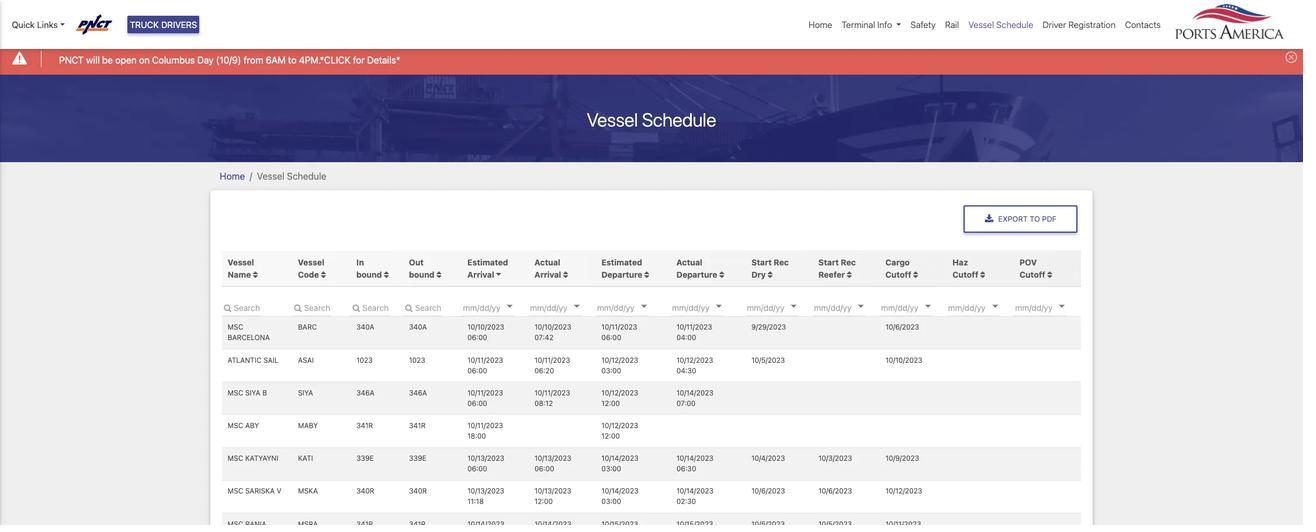Task type: locate. For each thing, give the bounding box(es) containing it.
0 horizontal spatial departure
[[602, 270, 642, 280]]

0 vertical spatial 10/14/2023 03:00
[[602, 455, 639, 474]]

0 horizontal spatial 340r
[[356, 488, 374, 496]]

in bound
[[356, 258, 384, 280]]

mm/dd/yy field up 10/10/2023 07:42 in the left bottom of the page
[[529, 299, 599, 317]]

1 vertical spatial 10/12/2023 12:00
[[602, 422, 638, 441]]

cargo
[[886, 258, 910, 267]]

rec
[[774, 258, 789, 267], [841, 258, 856, 267]]

export to pdf link
[[964, 205, 1078, 233]]

None field
[[222, 299, 261, 317], [292, 299, 331, 317], [351, 299, 389, 317], [403, 299, 442, 317], [222, 299, 261, 317], [292, 299, 331, 317], [351, 299, 389, 317], [403, 299, 442, 317]]

03:00 for 10/13/2023 06:00
[[602, 465, 621, 474]]

1023
[[356, 356, 373, 365], [409, 356, 425, 365]]

haz cutoff
[[953, 258, 978, 280]]

actual inside actual arrival
[[534, 258, 560, 267]]

2 horizontal spatial schedule
[[996, 19, 1033, 30]]

2 vertical spatial 10/11/2023 06:00
[[467, 389, 503, 408]]

340r
[[356, 488, 374, 496], [409, 488, 427, 496]]

home
[[809, 19, 832, 30], [220, 171, 245, 182]]

pov cutoff
[[1020, 258, 1045, 280]]

vessel
[[968, 19, 994, 30], [587, 108, 638, 131], [257, 171, 284, 182], [228, 258, 254, 267], [298, 258, 324, 267]]

msc for msc katyayni
[[228, 455, 243, 464]]

1 horizontal spatial 10/6/2023
[[819, 488, 852, 496]]

on
[[139, 55, 150, 65]]

siya
[[245, 389, 260, 398], [298, 389, 313, 398]]

bound down in
[[356, 270, 382, 280]]

0 horizontal spatial 339e
[[356, 455, 374, 464]]

1 horizontal spatial estimated
[[602, 258, 642, 267]]

open calendar image for ninth mm/dd/yy field from right
[[507, 306, 513, 308]]

0 vertical spatial 12:00
[[602, 400, 620, 408]]

341r
[[356, 422, 373, 431], [409, 422, 426, 431]]

cutoff down pov
[[1020, 270, 1045, 280]]

1 rec from the left
[[774, 258, 789, 267]]

0 horizontal spatial schedule
[[287, 171, 326, 182]]

10/12/2023 12:00 for 10/11/2023 18:00
[[602, 422, 638, 441]]

pnct will be open on columbus day (10/9) from 6am to 4pm.*click for details* alert
[[0, 43, 1303, 75]]

10/14/2023 for 10/13/2023 06:00
[[676, 455, 713, 464]]

2 vertical spatial 12:00
[[534, 498, 553, 507]]

actual
[[534, 258, 560, 267], [676, 258, 702, 267]]

1 03:00 from the top
[[602, 367, 621, 376]]

1 horizontal spatial 341r
[[409, 422, 426, 431]]

10/11/2023 18:00
[[467, 422, 503, 441]]

2 open calendar image from the left
[[716, 306, 722, 308]]

10/12/2023 04:30
[[676, 356, 713, 376]]

18:00
[[467, 432, 486, 441]]

10/13/2023 06:00 down 18:00
[[467, 455, 504, 474]]

4 msc from the top
[[228, 455, 243, 464]]

mm/dd/yy field up 10/10/2023 06:00
[[462, 299, 532, 317]]

2 start from the left
[[819, 258, 839, 267]]

2 open calendar image from the left
[[641, 306, 647, 308]]

0 horizontal spatial arrival
[[467, 270, 494, 280]]

1 start from the left
[[751, 258, 772, 267]]

home link
[[804, 13, 837, 36], [220, 171, 245, 182]]

1 departure from the left
[[602, 270, 642, 280]]

0 vertical spatial 10/12/2023 12:00
[[602, 389, 638, 408]]

1 arrival from the left
[[467, 270, 494, 280]]

safety link
[[906, 13, 940, 36]]

0 horizontal spatial 1023
[[356, 356, 373, 365]]

msc up barcelona
[[228, 323, 243, 332]]

katyayni
[[245, 455, 278, 464]]

1 346a from the left
[[356, 389, 374, 398]]

cutoff down the haz
[[953, 270, 978, 280]]

siya down asai
[[298, 389, 313, 398]]

rec inside start rec reefer
[[841, 258, 856, 267]]

1 horizontal spatial arrival
[[534, 270, 561, 280]]

rail
[[945, 19, 959, 30]]

actual departure
[[676, 258, 717, 280]]

barc
[[298, 323, 317, 332]]

msc
[[228, 323, 243, 332], [228, 389, 243, 398], [228, 422, 243, 431], [228, 455, 243, 464], [228, 488, 243, 496]]

10/12/2023 12:00
[[602, 389, 638, 408], [602, 422, 638, 441]]

10/14/2023 for 10/11/2023 08:12
[[676, 389, 713, 398]]

10/14/2023
[[676, 389, 713, 398], [602, 455, 639, 464], [676, 455, 713, 464], [602, 488, 639, 496], [676, 488, 713, 496]]

1 horizontal spatial 10/10/2023
[[534, 323, 571, 332]]

open calendar image for 4th mm/dd/yy field
[[716, 306, 722, 308]]

3 msc from the top
[[228, 422, 243, 431]]

0 horizontal spatial start
[[751, 258, 772, 267]]

bound
[[356, 270, 382, 280], [409, 270, 435, 280]]

346a
[[356, 389, 374, 398], [409, 389, 427, 398]]

1 horizontal spatial departure
[[676, 270, 717, 280]]

10/5/2023
[[751, 356, 785, 365]]

actual for actual departure
[[676, 258, 702, 267]]

start up dry
[[751, 258, 772, 267]]

download image
[[985, 215, 994, 224]]

msc left sariska
[[228, 488, 243, 496]]

arrival for estimated arrival
[[467, 270, 494, 280]]

0 horizontal spatial home link
[[220, 171, 245, 182]]

msc left aby
[[228, 422, 243, 431]]

2 horizontal spatial cutoff
[[1020, 270, 1045, 280]]

arrival inside estimated arrival
[[467, 270, 494, 280]]

10/14/2023 06:30
[[676, 455, 713, 474]]

1 vertical spatial home
[[220, 171, 245, 182]]

1 estimated from the left
[[467, 258, 508, 267]]

siya left b
[[245, 389, 260, 398]]

10/13/2023 12:00
[[534, 488, 571, 507]]

2 vertical spatial schedule
[[287, 171, 326, 182]]

mm/dd/yy field up '9/29/2023'
[[746, 299, 816, 317]]

10/11/2023 06:00 up the 10/11/2023 18:00
[[467, 389, 503, 408]]

2 vertical spatial 03:00
[[602, 498, 621, 507]]

0 horizontal spatial rec
[[774, 258, 789, 267]]

1 msc from the top
[[228, 323, 243, 332]]

mm/dd/yy field up 10/11/2023 04:00
[[671, 299, 741, 317]]

estimated departure
[[602, 258, 642, 280]]

1 10/14/2023 03:00 from the top
[[602, 455, 639, 474]]

bound inside out bound
[[409, 270, 435, 280]]

msc for msc barcelona
[[228, 323, 243, 332]]

mm/dd/yy field down the estimated departure at the left of page
[[596, 299, 666, 317]]

0 horizontal spatial 340a
[[356, 323, 374, 332]]

terminal
[[842, 19, 875, 30]]

1 vertical spatial 12:00
[[602, 432, 620, 441]]

quick links link
[[12, 18, 65, 31]]

cutoff for haz
[[953, 270, 978, 280]]

4 open calendar image from the left
[[925, 306, 931, 308]]

mm/dd/yy field
[[462, 299, 532, 317], [529, 299, 599, 317], [596, 299, 666, 317], [671, 299, 741, 317], [746, 299, 816, 317], [813, 299, 883, 317], [880, 299, 950, 317], [947, 299, 1017, 317], [1014, 299, 1084, 317]]

msc left b
[[228, 389, 243, 398]]

06:00 inside 10/10/2023 06:00
[[467, 334, 487, 343]]

5 msc from the top
[[228, 488, 243, 496]]

cutoff for cargo
[[886, 270, 911, 280]]

bound inside in bound
[[356, 270, 382, 280]]

msc inside msc barcelona
[[228, 323, 243, 332]]

msc for msc siya b
[[228, 389, 243, 398]]

1 horizontal spatial 10/13/2023 06:00
[[534, 455, 571, 474]]

2 rec from the left
[[841, 258, 856, 267]]

start inside start rec dry
[[751, 258, 772, 267]]

2 actual from the left
[[676, 258, 702, 267]]

start up reefer
[[819, 258, 839, 267]]

1 horizontal spatial home
[[809, 19, 832, 30]]

03:00
[[602, 367, 621, 376], [602, 465, 621, 474], [602, 498, 621, 507]]

10/11/2023 up 10/12/2023 03:00
[[602, 323, 637, 332]]

rec up reefer
[[841, 258, 856, 267]]

10/11/2023 06:00 down 10/10/2023 06:00
[[467, 356, 503, 376]]

estimated inside the estimated departure
[[602, 258, 642, 267]]

mm/dd/yy field down haz cutoff
[[947, 299, 1017, 317]]

rail link
[[940, 13, 964, 36]]

0 horizontal spatial 10/6/2023
[[751, 488, 785, 496]]

1 341r from the left
[[356, 422, 373, 431]]

pov
[[1020, 258, 1037, 267]]

06:00 for 10/11/2023 08:12
[[467, 400, 487, 408]]

mm/dd/yy field down reefer
[[813, 299, 883, 317]]

03:00 inside 10/12/2023 03:00
[[602, 367, 621, 376]]

truck
[[130, 19, 159, 30]]

2 341r from the left
[[409, 422, 426, 431]]

2 msc from the top
[[228, 389, 243, 398]]

4 open calendar image from the left
[[992, 306, 998, 308]]

actual arrival
[[534, 258, 561, 280]]

msc left katyayni at the left of page
[[228, 455, 243, 464]]

10/11/2023 06:00 up 10/12/2023 03:00
[[602, 323, 637, 343]]

0 horizontal spatial estimated
[[467, 258, 508, 267]]

10/11/2023 06:00 for 10/11/2023 06:20
[[467, 356, 503, 376]]

10/6/2023
[[886, 323, 919, 332], [751, 488, 785, 496], [819, 488, 852, 496]]

terminal info link
[[837, 13, 906, 36]]

msc for msc sariska v
[[228, 488, 243, 496]]

2 10/14/2023 03:00 from the top
[[602, 488, 639, 507]]

10/13/2023
[[467, 455, 504, 464], [534, 455, 571, 464], [467, 488, 504, 496], [534, 488, 571, 496]]

rec for start rec dry
[[774, 258, 789, 267]]

1 horizontal spatial actual
[[676, 258, 702, 267]]

actual inside actual departure
[[676, 258, 702, 267]]

0 vertical spatial 03:00
[[602, 367, 621, 376]]

10/14/2023 03:00
[[602, 455, 639, 474], [602, 488, 639, 507]]

3 open calendar image from the left
[[858, 306, 864, 308]]

1 horizontal spatial 1023
[[409, 356, 425, 365]]

2 bound from the left
[[409, 270, 435, 280]]

1 open calendar image from the left
[[574, 306, 580, 308]]

10/11/2023
[[602, 323, 637, 332], [676, 323, 712, 332], [467, 356, 503, 365], [534, 356, 570, 365], [467, 389, 503, 398], [534, 389, 570, 398], [467, 422, 503, 431]]

mm/dd/yy field down "pov cutoff"
[[1014, 299, 1084, 317]]

1 vertical spatial 03:00
[[602, 465, 621, 474]]

3 cutoff from the left
[[1020, 270, 1045, 280]]

0 horizontal spatial siya
[[245, 389, 260, 398]]

open calendar image
[[507, 306, 513, 308], [641, 306, 647, 308], [791, 306, 797, 308], [925, 306, 931, 308]]

rec inside start rec dry
[[774, 258, 789, 267]]

10/14/2023 03:00 for 10/13/2023 06:00
[[602, 455, 639, 474]]

4pm.*click
[[299, 55, 351, 65]]

reefer
[[819, 270, 845, 280]]

0 horizontal spatial cutoff
[[886, 270, 911, 280]]

rec left start rec reefer
[[774, 258, 789, 267]]

open calendar image for 2nd mm/dd/yy field from left
[[574, 306, 580, 308]]

0 vertical spatial home
[[809, 19, 832, 30]]

0 horizontal spatial home
[[220, 171, 245, 182]]

2 estimated from the left
[[602, 258, 642, 267]]

driver registration
[[1043, 19, 1116, 30]]

06:00 for 10/11/2023 06:20
[[467, 367, 487, 376]]

2 10/12/2023 12:00 from the top
[[602, 422, 638, 441]]

1 horizontal spatial start
[[819, 258, 839, 267]]

1 horizontal spatial home link
[[804, 13, 837, 36]]

1 horizontal spatial 340r
[[409, 488, 427, 496]]

2 340a from the left
[[409, 323, 427, 332]]

1 bound from the left
[[356, 270, 382, 280]]

1 horizontal spatial 346a
[[409, 389, 427, 398]]

0 vertical spatial vessel schedule
[[968, 19, 1033, 30]]

9/29/2023
[[751, 323, 786, 332]]

0 horizontal spatial 341r
[[356, 422, 373, 431]]

10/10/2023 for 07:42
[[534, 323, 571, 332]]

1 open calendar image from the left
[[507, 306, 513, 308]]

10/11/2023 06:00 for 10/11/2023 08:12
[[467, 389, 503, 408]]

10/12/2023
[[602, 356, 638, 365], [676, 356, 713, 365], [602, 389, 638, 398], [602, 422, 638, 431], [886, 488, 922, 496]]

for
[[353, 55, 365, 65]]

start inside start rec reefer
[[819, 258, 839, 267]]

bound for out
[[409, 270, 435, 280]]

cutoff down cargo
[[886, 270, 911, 280]]

1 vertical spatial 10/14/2023 03:00
[[602, 488, 639, 507]]

12:00
[[602, 400, 620, 408], [602, 432, 620, 441], [534, 498, 553, 507]]

code
[[298, 270, 319, 280]]

0 horizontal spatial 346a
[[356, 389, 374, 398]]

0 horizontal spatial actual
[[534, 258, 560, 267]]

1 mm/dd/yy field from the left
[[462, 299, 532, 317]]

vessel inside vessel schedule link
[[968, 19, 994, 30]]

2 horizontal spatial vessel schedule
[[968, 19, 1033, 30]]

10/11/2023 up 08:12
[[534, 389, 570, 398]]

1 actual from the left
[[534, 258, 560, 267]]

339e
[[356, 455, 374, 464], [409, 455, 426, 464]]

3 open calendar image from the left
[[791, 306, 797, 308]]

1 10/12/2023 12:00 from the top
[[602, 389, 638, 408]]

0 horizontal spatial vessel schedule
[[257, 171, 326, 182]]

bound down out
[[409, 270, 435, 280]]

0 vertical spatial 10/11/2023 06:00
[[602, 323, 637, 343]]

10/11/2023 up the 10/11/2023 18:00
[[467, 389, 503, 398]]

1 vertical spatial vessel schedule
[[587, 108, 716, 131]]

2 departure from the left
[[676, 270, 717, 280]]

0 horizontal spatial bound
[[356, 270, 382, 280]]

msc katyayni
[[228, 455, 278, 464]]

1 horizontal spatial 339e
[[409, 455, 426, 464]]

2 arrival from the left
[[534, 270, 561, 280]]

out
[[409, 258, 424, 267]]

2 vertical spatial vessel schedule
[[257, 171, 326, 182]]

03:00 for 10/13/2023 12:00
[[602, 498, 621, 507]]

open calendar image
[[574, 306, 580, 308], [716, 306, 722, 308], [858, 306, 864, 308], [992, 306, 998, 308], [1059, 306, 1065, 308]]

mm/dd/yy field down cargo cutoff
[[880, 299, 950, 317]]

0 horizontal spatial 10/13/2023 06:00
[[467, 455, 504, 474]]

2 339e from the left
[[409, 455, 426, 464]]

will
[[86, 55, 100, 65]]

1 horizontal spatial rec
[[841, 258, 856, 267]]

1 cutoff from the left
[[886, 270, 911, 280]]

0 horizontal spatial 10/10/2023
[[467, 323, 504, 332]]

1 horizontal spatial cutoff
[[953, 270, 978, 280]]

1 horizontal spatial bound
[[409, 270, 435, 280]]

1 horizontal spatial vessel schedule
[[587, 108, 716, 131]]

2 cutoff from the left
[[953, 270, 978, 280]]

home inside home link
[[809, 19, 832, 30]]

mska
[[298, 488, 318, 496]]

10/12/2023 for 346a
[[602, 389, 638, 398]]

2 siya from the left
[[298, 389, 313, 398]]

3 03:00 from the top
[[602, 498, 621, 507]]

1 vertical spatial 10/11/2023 06:00
[[467, 356, 503, 376]]

1 horizontal spatial schedule
[[642, 108, 716, 131]]

from
[[244, 55, 263, 65]]

7 mm/dd/yy field from the left
[[880, 299, 950, 317]]

contacts link
[[1120, 13, 1166, 36]]

1 horizontal spatial 340a
[[409, 323, 427, 332]]

5 open calendar image from the left
[[1059, 306, 1065, 308]]

8 mm/dd/yy field from the left
[[947, 299, 1017, 317]]

1 horizontal spatial siya
[[298, 389, 313, 398]]

arrival
[[467, 270, 494, 280], [534, 270, 561, 280]]

06:30
[[676, 465, 696, 474]]

2 03:00 from the top
[[602, 465, 621, 474]]

10/13/2023 06:00 up 10/13/2023 12:00
[[534, 455, 571, 474]]



Task type: vqa. For each thing, say whether or not it's contained in the screenshot.
Montreal's 3 Days/Wk
no



Task type: describe. For each thing, give the bounding box(es) containing it.
dry
[[751, 270, 766, 280]]

to
[[288, 55, 297, 65]]

10/11/2023 down 10/10/2023 06:00
[[467, 356, 503, 365]]

links
[[37, 19, 58, 30]]

1 339e from the left
[[356, 455, 374, 464]]

2 340r from the left
[[409, 488, 427, 496]]

barcelona
[[228, 334, 270, 343]]

02:30
[[676, 498, 696, 507]]

04:00
[[676, 334, 696, 343]]

10/9/2023
[[886, 455, 919, 464]]

10/13/2023 11:18
[[467, 488, 504, 507]]

start rec dry
[[751, 258, 789, 280]]

cargo cutoff
[[886, 258, 911, 280]]

estimated for departure
[[602, 258, 642, 267]]

10/12/2023 12:00 for 10/11/2023 06:00
[[602, 389, 638, 408]]

1 vertical spatial home link
[[220, 171, 245, 182]]

msc siya b
[[228, 389, 267, 398]]

12:00 for 10/11/2023 18:00
[[602, 432, 620, 441]]

10/12/2023 for 1023
[[602, 356, 638, 365]]

atlantic
[[228, 356, 262, 365]]

maby
[[298, 422, 318, 431]]

start for dry
[[751, 258, 772, 267]]

10/11/2023 up 06:20 at the bottom left of page
[[534, 356, 570, 365]]

2 346a from the left
[[409, 389, 427, 398]]

0 vertical spatial home link
[[804, 13, 837, 36]]

07:42
[[534, 334, 554, 343]]

open calendar image for fifth mm/dd/yy field from right
[[791, 306, 797, 308]]

v
[[277, 488, 281, 496]]

pdf
[[1042, 215, 1056, 224]]

07:00
[[676, 400, 696, 408]]

10/11/2023 08:12
[[534, 389, 570, 408]]

10/4/2023
[[751, 455, 785, 464]]

1 340a from the left
[[356, 323, 374, 332]]

(10/9)
[[216, 55, 241, 65]]

10/12/2023 03:00
[[602, 356, 638, 376]]

2 horizontal spatial 10/6/2023
[[886, 323, 919, 332]]

sariska
[[245, 488, 275, 496]]

to
[[1030, 215, 1040, 224]]

10/14/2023 for 10/13/2023 12:00
[[676, 488, 713, 496]]

pnct will be open on columbus day (10/9) from 6am to 4pm.*click for details*
[[59, 55, 400, 65]]

quick links
[[12, 19, 58, 30]]

6am
[[266, 55, 286, 65]]

08:12
[[534, 400, 553, 408]]

registration
[[1069, 19, 1116, 30]]

open calendar image for 8th mm/dd/yy field from the left
[[992, 306, 998, 308]]

quick
[[12, 19, 35, 30]]

10/12/2023 for 341r
[[602, 422, 638, 431]]

contacts
[[1125, 19, 1161, 30]]

departure for estimated
[[602, 270, 642, 280]]

safety
[[911, 19, 936, 30]]

1 1023 from the left
[[356, 356, 373, 365]]

10/11/2023 up 18:00
[[467, 422, 503, 431]]

1 siya from the left
[[245, 389, 260, 398]]

driver
[[1043, 19, 1066, 30]]

close image
[[1286, 52, 1297, 63]]

driver registration link
[[1038, 13, 1120, 36]]

1 vertical spatial schedule
[[642, 108, 716, 131]]

10/11/2023 04:00
[[676, 323, 712, 343]]

6 mm/dd/yy field from the left
[[813, 299, 883, 317]]

open calendar image for 3rd mm/dd/yy field from the left
[[641, 306, 647, 308]]

aby
[[245, 422, 259, 431]]

details*
[[367, 55, 400, 65]]

10/14/2023 03:00 for 10/13/2023 12:00
[[602, 488, 639, 507]]

estimated for arrival
[[467, 258, 508, 267]]

2 mm/dd/yy field from the left
[[529, 299, 599, 317]]

2 horizontal spatial 10/10/2023
[[886, 356, 922, 365]]

06:00 for 10/13/2023 06:00
[[467, 465, 487, 474]]

msc sariska v
[[228, 488, 281, 496]]

be
[[102, 55, 113, 65]]

rec for start rec reefer
[[841, 258, 856, 267]]

vessel name
[[228, 258, 254, 280]]

9 mm/dd/yy field from the left
[[1014, 299, 1084, 317]]

0 vertical spatial schedule
[[996, 19, 1033, 30]]

3 mm/dd/yy field from the left
[[596, 299, 666, 317]]

pnct will be open on columbus day (10/9) from 6am to 4pm.*click for details* link
[[59, 53, 400, 67]]

10/3/2023
[[819, 455, 852, 464]]

open calendar image for ninth mm/dd/yy field
[[1059, 306, 1065, 308]]

11:18
[[467, 498, 484, 507]]

4 mm/dd/yy field from the left
[[671, 299, 741, 317]]

10/11/2023 up 04:00
[[676, 323, 712, 332]]

kati
[[298, 455, 313, 464]]

truck drivers
[[130, 19, 197, 30]]

start for reefer
[[819, 258, 839, 267]]

msc aby
[[228, 422, 259, 431]]

arrival for actual arrival
[[534, 270, 561, 280]]

06:20
[[534, 367, 554, 376]]

vessel schedule link
[[964, 13, 1038, 36]]

asai
[[298, 356, 314, 365]]

name
[[228, 270, 251, 280]]

06:00 for 10/10/2023 07:42
[[467, 334, 487, 343]]

open calendar image for 7th mm/dd/yy field
[[925, 306, 931, 308]]

10/14/2023 02:30
[[676, 488, 713, 507]]

truck drivers link
[[127, 16, 199, 34]]

haz
[[953, 258, 968, 267]]

msc for msc aby
[[228, 422, 243, 431]]

cutoff for pov
[[1020, 270, 1045, 280]]

sail
[[263, 356, 279, 365]]

columbus
[[152, 55, 195, 65]]

10/10/2023 07:42
[[534, 323, 571, 343]]

actual for actual arrival
[[534, 258, 560, 267]]

bound for in
[[356, 270, 382, 280]]

drivers
[[161, 19, 197, 30]]

export to pdf
[[998, 215, 1056, 224]]

1 340r from the left
[[356, 488, 374, 496]]

day
[[197, 55, 214, 65]]

atlantic sail
[[228, 356, 279, 365]]

03:00 for 10/11/2023 06:20
[[602, 367, 621, 376]]

export
[[998, 215, 1028, 224]]

10/11/2023 06:20
[[534, 356, 570, 376]]

start rec reefer
[[819, 258, 856, 280]]

2 10/13/2023 06:00 from the left
[[534, 455, 571, 474]]

1 10/13/2023 06:00 from the left
[[467, 455, 504, 474]]

2 1023 from the left
[[409, 356, 425, 365]]

open calendar image for 4th mm/dd/yy field from the right
[[858, 306, 864, 308]]

pnct
[[59, 55, 84, 65]]

12:00 inside 10/13/2023 12:00
[[534, 498, 553, 507]]

msc barcelona
[[228, 323, 270, 343]]

terminal info
[[842, 19, 892, 30]]

departure for actual
[[676, 270, 717, 280]]

vessel code
[[298, 258, 324, 280]]

10/10/2023 for 06:00
[[467, 323, 504, 332]]

in
[[356, 258, 364, 267]]

5 mm/dd/yy field from the left
[[746, 299, 816, 317]]

10/14/2023 07:00
[[676, 389, 713, 408]]

12:00 for 10/11/2023 06:00
[[602, 400, 620, 408]]

04:30
[[676, 367, 696, 376]]

info
[[877, 19, 892, 30]]

estimated arrival
[[467, 258, 508, 280]]



